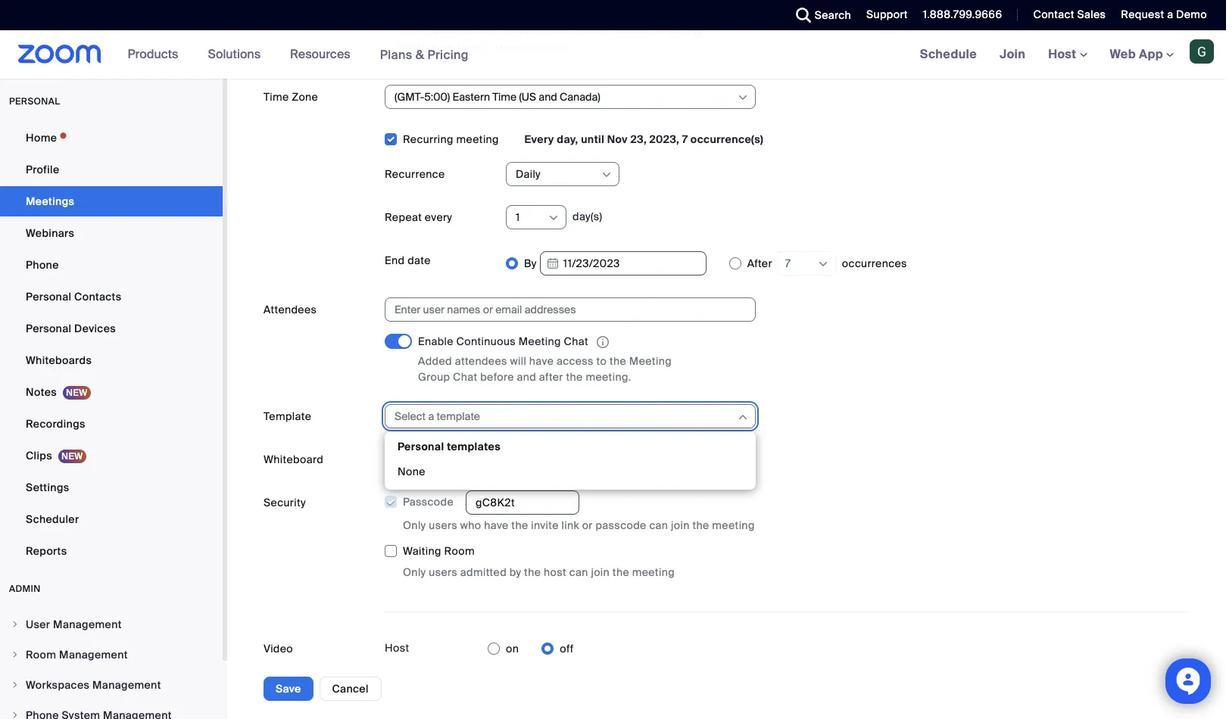 Task type: describe. For each thing, give the bounding box(es) containing it.
0 vertical spatial 7
[[682, 133, 688, 146]]

show options image for time zone
[[737, 92, 749, 104]]

template
[[264, 410, 311, 423]]

whiteboards
[[26, 354, 92, 368]]

settings
[[26, 481, 69, 495]]

clips link
[[0, 441, 223, 471]]

personal for personal contacts
[[26, 290, 71, 304]]

contact
[[1033, 8, 1074, 21]]

have for access
[[529, 355, 554, 368]]

plan
[[463, 24, 485, 38]]

by
[[509, 566, 521, 580]]

time
[[264, 90, 289, 104]]

personal devices link
[[0, 314, 223, 344]]

zone
[[292, 90, 318, 104]]

host option group
[[488, 637, 574, 661]]

resources button
[[290, 30, 357, 79]]

product information navigation
[[116, 30, 480, 80]]

after
[[539, 370, 563, 384]]

user management menu item
[[0, 611, 223, 640]]

upgrade
[[495, 40, 540, 54]]

none
[[398, 465, 425, 479]]

host inside meetings "navigation"
[[1048, 46, 1080, 62]]

&
[[416, 47, 424, 62]]

nov
[[607, 133, 628, 146]]

7 button
[[785, 252, 831, 275]]

security group
[[384, 491, 1190, 581]]

daily
[[516, 167, 541, 181]]

save
[[276, 682, 301, 696]]

learn more about enable continuous meeting chat image
[[592, 336, 613, 349]]

meetings link
[[0, 187, 223, 217]]

meetings
[[26, 195, 74, 209]]

more
[[428, 40, 455, 54]]

enable continuous meeting chat application
[[418, 334, 706, 351]]

management for user management
[[53, 618, 122, 632]]

room management menu item
[[0, 641, 223, 670]]

pricing
[[427, 47, 469, 62]]

daily button
[[516, 163, 600, 186]]

select meeting template text field
[[395, 405, 736, 428]]

before
[[480, 370, 514, 384]]

personal
[[9, 96, 60, 108]]

workspaces management menu item
[[0, 671, 223, 700]]

enable continuous meeting chat
[[418, 335, 588, 348]]

clips
[[26, 449, 52, 463]]

recurring meeting
[[403, 133, 499, 146]]

passcode
[[403, 495, 454, 509]]

every day, until nov 23, 2023, 7 occurrence(s)
[[522, 133, 764, 146]]

select time zone text field
[[395, 86, 736, 108]]

whiteboard inside button
[[440, 453, 502, 467]]

need
[[397, 40, 425, 54]]

chat inside application
[[564, 335, 588, 348]]

chat inside added attendees will have access to the meeting group chat before and after the meeting.
[[453, 370, 477, 384]]

only users who have the invite link or passcode can join the meeting
[[403, 519, 755, 533]]

show options image for recurrence
[[601, 169, 613, 181]]

recordings link
[[0, 409, 223, 440]]

hide options image
[[737, 411, 749, 423]]

web app
[[1110, 46, 1163, 62]]

support
[[866, 8, 908, 21]]

invite
[[531, 519, 559, 533]]

video
[[264, 643, 293, 656]]

personal for personal devices
[[26, 322, 71, 336]]

personal menu menu
[[0, 123, 223, 568]]

1.888.799.9666
[[923, 8, 1002, 21]]

1 vertical spatial meeting
[[712, 519, 755, 533]]

devices
[[74, 322, 116, 336]]

meetings navigation
[[908, 30, 1226, 80]]

phone link
[[0, 250, 223, 281]]

Persistent Chat, enter email address,Enter user names or email addresses text field
[[395, 298, 732, 321]]

per
[[638, 24, 655, 38]]

23,
[[630, 133, 647, 146]]

web app button
[[1110, 46, 1174, 62]]

join
[[1000, 46, 1025, 62]]

only
[[510, 24, 531, 38]]

users for admitted
[[429, 566, 457, 580]]

recurrence
[[385, 167, 445, 181]]

repeat every
[[385, 211, 452, 224]]

room inside menu item
[[26, 649, 56, 662]]

off
[[560, 643, 574, 656]]

current
[[423, 24, 460, 38]]

your
[[397, 24, 420, 38]]

security
[[264, 496, 306, 510]]

Date Picker text field
[[540, 251, 706, 276]]

notes
[[26, 386, 57, 399]]

contact sales
[[1033, 8, 1106, 21]]

join link
[[988, 30, 1037, 79]]

upgrade now link
[[492, 40, 565, 54]]

home
[[26, 131, 57, 145]]

app
[[1139, 46, 1163, 62]]

recordings
[[26, 418, 85, 431]]

day,
[[557, 133, 578, 146]]

recurring
[[403, 133, 454, 146]]

continuous
[[456, 335, 516, 348]]

0 horizontal spatial meeting
[[456, 133, 499, 146]]

right image for workspaces management
[[11, 681, 20, 690]]

room inside 'security' group
[[444, 545, 475, 558]]

occurrences
[[842, 257, 907, 270]]

meeting. inside added attendees will have access to the meeting group chat before and after the meeting.
[[586, 370, 631, 384]]

every
[[425, 211, 452, 224]]

management for room management
[[59, 649, 128, 662]]

now
[[543, 40, 565, 54]]

save button
[[264, 677, 313, 701]]

add whiteboard
[[413, 453, 502, 467]]



Task type: locate. For each thing, give the bounding box(es) containing it.
list box
[[388, 436, 752, 486]]

2023,
[[649, 133, 679, 146]]

cancel button
[[319, 677, 381, 701]]

1 horizontal spatial meeting
[[629, 355, 672, 368]]

1 vertical spatial only
[[403, 566, 426, 580]]

whiteboard down template
[[264, 453, 323, 467]]

1 vertical spatial personal
[[26, 322, 71, 336]]

end
[[385, 254, 405, 267]]

0 vertical spatial chat
[[564, 335, 588, 348]]

can inside your current plan can only support 40 minutes per meeting. need more time? upgrade now
[[488, 24, 507, 38]]

1 users from the top
[[429, 519, 457, 533]]

0 horizontal spatial meeting.
[[586, 370, 631, 384]]

demo
[[1176, 8, 1207, 21]]

1 horizontal spatial join
[[671, 519, 690, 533]]

group
[[418, 370, 450, 384]]

4 right image from the top
[[11, 711, 20, 719]]

meeting right to
[[629, 355, 672, 368]]

0 vertical spatial meeting.
[[658, 24, 704, 38]]

have for the
[[484, 519, 509, 533]]

solutions button
[[208, 30, 267, 79]]

0 horizontal spatial chat
[[453, 370, 477, 384]]

users down waiting room
[[429, 566, 457, 580]]

0 horizontal spatial meeting
[[519, 335, 561, 348]]

can right host
[[569, 566, 588, 580]]

attendees
[[264, 303, 317, 317]]

management
[[53, 618, 122, 632], [59, 649, 128, 662], [92, 679, 161, 693]]

3 right image from the top
[[11, 681, 20, 690]]

0 vertical spatial show options image
[[737, 92, 749, 104]]

waiting room
[[403, 545, 475, 558]]

show options image down the nov
[[601, 169, 613, 181]]

meeting
[[519, 335, 561, 348], [629, 355, 672, 368]]

1.888.799.9666 button up schedule
[[912, 0, 1006, 30]]

0 horizontal spatial 7
[[682, 133, 688, 146]]

7 right after
[[785, 257, 791, 270]]

support
[[533, 24, 574, 38]]

1 vertical spatial room
[[26, 649, 56, 662]]

0 horizontal spatial whiteboard
[[264, 453, 323, 467]]

and
[[517, 370, 536, 384]]

1
[[516, 211, 520, 224]]

join right passcode
[[671, 519, 690, 533]]

1 horizontal spatial host
[[1048, 46, 1080, 62]]

workspaces management
[[26, 679, 161, 693]]

whiteboard right add on the left bottom
[[440, 453, 502, 467]]

personal inside list box
[[398, 440, 444, 454]]

whiteboards link
[[0, 346, 223, 376]]

1 horizontal spatial show options image
[[737, 92, 749, 104]]

2 vertical spatial meeting
[[632, 566, 675, 580]]

2 vertical spatial can
[[569, 566, 588, 580]]

1 vertical spatial join
[[591, 566, 610, 580]]

your current plan can only support 40 minutes per meeting. need more time? upgrade now
[[397, 24, 704, 54]]

1 only from the top
[[403, 519, 426, 533]]

2 vertical spatial management
[[92, 679, 161, 693]]

1 horizontal spatial show options image
[[817, 258, 829, 270]]

personal
[[26, 290, 71, 304], [26, 322, 71, 336], [398, 440, 444, 454]]

only users admitted by the host can join the meeting
[[403, 566, 675, 580]]

management down room management menu item
[[92, 679, 161, 693]]

every
[[524, 133, 554, 146]]

1 horizontal spatial chat
[[564, 335, 588, 348]]

1 vertical spatial show options image
[[817, 258, 829, 270]]

chat up access
[[564, 335, 588, 348]]

admin menu menu
[[0, 611, 223, 719]]

1 vertical spatial host
[[385, 642, 409, 655]]

after
[[747, 257, 772, 270]]

meeting up added attendees will have access to the meeting group chat before and after the meeting.
[[519, 335, 561, 348]]

users up waiting room
[[429, 519, 457, 533]]

host button
[[1048, 46, 1087, 62]]

1 horizontal spatial meeting.
[[658, 24, 704, 38]]

right image inside room management menu item
[[11, 651, 20, 660]]

2 whiteboard from the left
[[440, 453, 502, 467]]

meeting. right per
[[658, 24, 704, 38]]

solutions
[[208, 46, 261, 62]]

repeat
[[385, 211, 422, 224]]

right image inside user management 'menu item'
[[11, 621, 20, 630]]

0 vertical spatial management
[[53, 618, 122, 632]]

0 horizontal spatial can
[[488, 24, 507, 38]]

waiting
[[403, 545, 441, 558]]

meeting.
[[658, 24, 704, 38], [586, 370, 631, 384]]

room down the who
[[444, 545, 475, 558]]

personal templates
[[398, 440, 501, 454]]

right image for user management
[[11, 621, 20, 630]]

enable
[[418, 335, 454, 348]]

0 vertical spatial only
[[403, 519, 426, 533]]

show options image
[[548, 212, 560, 224], [817, 258, 829, 270]]

meeting
[[456, 133, 499, 146], [712, 519, 755, 533], [632, 566, 675, 580]]

to
[[596, 355, 607, 368]]

1 vertical spatial users
[[429, 566, 457, 580]]

1 whiteboard from the left
[[264, 453, 323, 467]]

1 horizontal spatial can
[[569, 566, 588, 580]]

support link
[[855, 0, 912, 30], [866, 8, 908, 21]]

search
[[815, 8, 851, 22]]

1 vertical spatial chat
[[453, 370, 477, 384]]

2 horizontal spatial can
[[649, 519, 668, 533]]

have inside 'security' group
[[484, 519, 509, 533]]

have inside added attendees will have access to the meeting group chat before and after the meeting.
[[529, 355, 554, 368]]

0 horizontal spatial room
[[26, 649, 56, 662]]

personal contacts link
[[0, 282, 223, 312]]

banner containing products
[[0, 30, 1226, 80]]

reports link
[[0, 537, 223, 567]]

by
[[524, 257, 537, 270]]

products button
[[128, 30, 185, 79]]

0 vertical spatial users
[[429, 519, 457, 533]]

management inside menu item
[[59, 649, 128, 662]]

show options image for occurrences
[[817, 258, 829, 270]]

access
[[557, 355, 594, 368]]

user management
[[26, 618, 122, 632]]

None text field
[[466, 491, 579, 515]]

1 vertical spatial show options image
[[601, 169, 613, 181]]

0 vertical spatial meeting
[[519, 335, 561, 348]]

add whiteboard button
[[385, 448, 514, 472]]

show options image left occurrences
[[817, 258, 829, 270]]

workspaces
[[26, 679, 90, 693]]

will
[[510, 355, 526, 368]]

have
[[529, 355, 554, 368], [484, 519, 509, 533]]

menu item
[[0, 702, 223, 719]]

0 vertical spatial show options image
[[548, 212, 560, 224]]

show options image
[[737, 92, 749, 104], [601, 169, 613, 181]]

date
[[408, 254, 431, 267]]

until
[[581, 133, 604, 146]]

a
[[1167, 8, 1173, 21]]

1 horizontal spatial meeting
[[632, 566, 675, 580]]

end date option group
[[506, 248, 1190, 279]]

have up 'after'
[[529, 355, 554, 368]]

chat down attendees
[[453, 370, 477, 384]]

1 horizontal spatial have
[[529, 355, 554, 368]]

1 vertical spatial meeting.
[[586, 370, 631, 384]]

meeting inside added attendees will have access to the meeting group chat before and after the meeting.
[[629, 355, 672, 368]]

phone
[[26, 259, 59, 272]]

none text field inside 'security' group
[[466, 491, 579, 515]]

plans
[[380, 47, 412, 62]]

plans & pricing link
[[380, 47, 469, 62], [380, 47, 469, 62]]

list box containing personal templates
[[388, 436, 752, 486]]

meeting. inside your current plan can only support 40 minutes per meeting. need more time? upgrade now
[[658, 24, 704, 38]]

0 vertical spatial room
[[444, 545, 475, 558]]

day(s)
[[573, 210, 602, 223]]

only down waiting
[[403, 566, 426, 580]]

time zone
[[264, 90, 318, 104]]

profile link
[[0, 155, 223, 185]]

scheduler link
[[0, 505, 223, 535]]

right image for room management
[[11, 651, 20, 660]]

right image
[[11, 621, 20, 630], [11, 651, 20, 660], [11, 681, 20, 690], [11, 711, 20, 719]]

personal up none
[[398, 440, 444, 454]]

0 horizontal spatial join
[[591, 566, 610, 580]]

0 horizontal spatial show options image
[[601, 169, 613, 181]]

2 only from the top
[[403, 566, 426, 580]]

0 vertical spatial have
[[529, 355, 554, 368]]

0 vertical spatial host
[[1048, 46, 1080, 62]]

personal contacts
[[26, 290, 121, 304]]

1 right image from the top
[[11, 621, 20, 630]]

can left only
[[488, 24, 507, 38]]

personal down phone
[[26, 290, 71, 304]]

only for only users admitted by the host can join the meeting
[[403, 566, 426, 580]]

templates
[[447, 440, 501, 454]]

show options image up the occurrence(s)
[[737, 92, 749, 104]]

profile
[[26, 163, 59, 177]]

management inside 'menu item'
[[53, 618, 122, 632]]

join right host
[[591, 566, 610, 580]]

right image inside workspaces management menu item
[[11, 681, 20, 690]]

0 vertical spatial meeting
[[456, 133, 499, 146]]

settings link
[[0, 473, 223, 503]]

banner
[[0, 30, 1226, 80]]

1 horizontal spatial 7
[[785, 257, 791, 270]]

host
[[1048, 46, 1080, 62], [385, 642, 409, 655]]

show options image left 'day(s)'
[[548, 212, 560, 224]]

1.888.799.9666 button
[[912, 0, 1006, 30], [923, 8, 1002, 21]]

only for only users who have the invite link or passcode can join the meeting
[[403, 519, 426, 533]]

plans & pricing
[[380, 47, 469, 62]]

0 vertical spatial join
[[671, 519, 690, 533]]

management for workspaces management
[[92, 679, 161, 693]]

schedule
[[920, 46, 977, 62]]

sales
[[1077, 8, 1106, 21]]

meeting. down to
[[586, 370, 631, 384]]

users for who
[[429, 519, 457, 533]]

1 vertical spatial 7
[[785, 257, 791, 270]]

1 vertical spatial meeting
[[629, 355, 672, 368]]

room management
[[26, 649, 128, 662]]

0 horizontal spatial have
[[484, 519, 509, 533]]

show options image for day(s)
[[548, 212, 560, 224]]

user
[[26, 618, 50, 632]]

only up waiting
[[403, 519, 426, 533]]

0 vertical spatial can
[[488, 24, 507, 38]]

7 inside popup button
[[785, 257, 791, 270]]

0 horizontal spatial host
[[385, 642, 409, 655]]

meeting inside application
[[519, 335, 561, 348]]

request
[[1121, 8, 1164, 21]]

1 horizontal spatial whiteboard
[[440, 453, 502, 467]]

admitted
[[460, 566, 507, 580]]

web
[[1110, 46, 1136, 62]]

7 right 2023,
[[682, 133, 688, 146]]

link
[[562, 519, 579, 533]]

1.888.799.9666 button up the close image
[[923, 8, 1002, 21]]

minutes
[[594, 24, 635, 38]]

have right the who
[[484, 519, 509, 533]]

0 horizontal spatial show options image
[[548, 212, 560, 224]]

webinars link
[[0, 218, 223, 249]]

2 right image from the top
[[11, 651, 20, 660]]

2 horizontal spatial meeting
[[712, 519, 755, 533]]

room down user
[[26, 649, 56, 662]]

management inside menu item
[[92, 679, 161, 693]]

webinars
[[26, 227, 74, 240]]

close image
[[968, 25, 986, 40]]

0 vertical spatial personal
[[26, 290, 71, 304]]

zoom logo image
[[18, 45, 101, 64]]

management up room management
[[53, 618, 122, 632]]

products
[[128, 46, 178, 62]]

show options image inside end date option group
[[817, 258, 829, 270]]

home link
[[0, 123, 223, 153]]

on
[[506, 643, 519, 656]]

personal for personal templates
[[398, 440, 444, 454]]

request a demo
[[1121, 8, 1207, 21]]

only
[[403, 519, 426, 533], [403, 566, 426, 580]]

2 vertical spatial personal
[[398, 440, 444, 454]]

1 vertical spatial have
[[484, 519, 509, 533]]

1 vertical spatial management
[[59, 649, 128, 662]]

1 vertical spatial can
[[649, 519, 668, 533]]

end date
[[385, 254, 431, 267]]

2 users from the top
[[429, 566, 457, 580]]

can right passcode
[[649, 519, 668, 533]]

7
[[682, 133, 688, 146], [785, 257, 791, 270]]

personal up whiteboards in the left of the page
[[26, 322, 71, 336]]

1 horizontal spatial room
[[444, 545, 475, 558]]

management up workspaces management
[[59, 649, 128, 662]]

profile picture image
[[1190, 39, 1214, 64]]



Task type: vqa. For each thing, say whether or not it's contained in the screenshot.
the End on the top left of the page
yes



